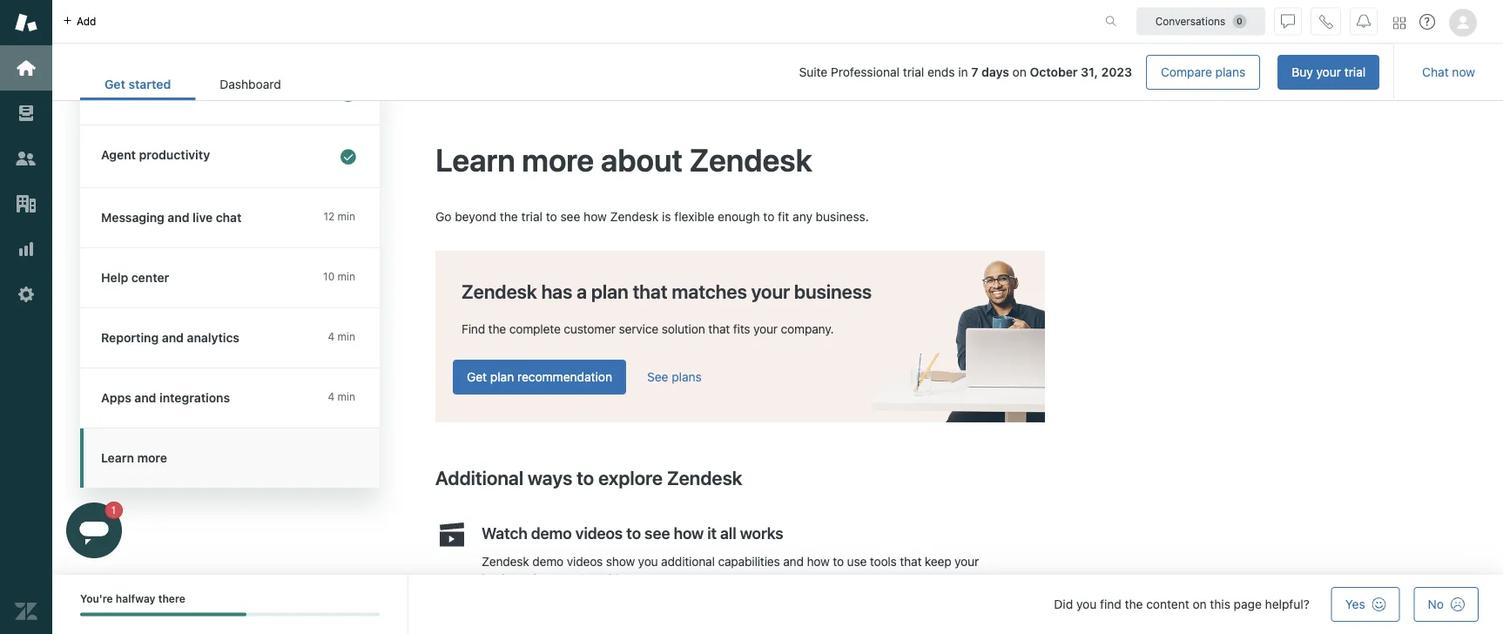 Task type: describe. For each thing, give the bounding box(es) containing it.
about
[[601, 141, 683, 178]]

watch demo videos to see how it all works
[[482, 524, 784, 542]]

min for analytics
[[338, 331, 356, 343]]

beyond
[[455, 209, 497, 223]]

you inside zendesk demo videos show you additional capabilities and how to use tools that keep your business in sync.
[[638, 554, 658, 569]]

chat now
[[1423, 65, 1476, 79]]

page
[[1234, 597, 1262, 612]]

started
[[129, 77, 171, 92]]

keep
[[925, 554, 952, 569]]

admin image
[[15, 283, 37, 306]]

7
[[972, 65, 979, 79]]

0 horizontal spatial see
[[561, 209, 581, 223]]

get for get plan recommendation
[[467, 370, 487, 384]]

content
[[1147, 597, 1190, 612]]

help
[[101, 271, 128, 285]]

to left fit
[[764, 209, 775, 223]]

additional
[[436, 466, 524, 489]]

did
[[1055, 597, 1074, 612]]

buy your trial
[[1292, 65, 1366, 79]]

ends
[[928, 65, 955, 79]]

it
[[708, 524, 717, 542]]

add button
[[52, 0, 107, 43]]

reporting and analytics
[[101, 331, 240, 345]]

business inside zendesk demo videos show you additional capabilities and how to use tools that keep your business in sync.
[[482, 572, 531, 586]]

dashboard tab
[[195, 68, 306, 100]]

is
[[662, 209, 671, 223]]

content-title region
[[436, 139, 1046, 180]]

fits
[[734, 322, 751, 336]]

compare plans
[[1162, 65, 1246, 79]]

zendesk image
[[15, 600, 37, 623]]

solution
[[662, 322, 705, 336]]

4 for apps and integrations
[[328, 391, 335, 403]]

agent
[[101, 148, 136, 162]]

conversations button
[[1137, 7, 1266, 35]]

min for integrations
[[338, 391, 356, 403]]

views image
[[15, 102, 37, 125]]

your inside zendesk demo videos show you additional capabilities and how to use tools that keep your business in sync.
[[955, 554, 979, 569]]

0 vertical spatial that
[[633, 280, 668, 302]]

4 min for integrations
[[328, 391, 356, 403]]

buy your trial button
[[1278, 55, 1380, 90]]

capabilities
[[718, 554, 780, 569]]

customers image
[[15, 147, 37, 170]]

suite
[[799, 65, 828, 79]]

complete
[[510, 322, 561, 336]]

compare
[[1162, 65, 1213, 79]]

dashboard
[[220, 77, 281, 92]]

halfway
[[116, 593, 156, 605]]

and for live
[[168, 210, 190, 225]]

apps and integrations
[[101, 391, 230, 405]]

recommendation
[[518, 370, 613, 384]]

2023
[[1102, 65, 1133, 79]]

reporting
[[101, 331, 159, 345]]

learn more about zendesk
[[436, 141, 813, 178]]

zendesk up find
[[462, 280, 537, 302]]

see plans button
[[647, 369, 702, 385]]

4 for reporting and analytics
[[328, 331, 335, 343]]

additional ways to explore zendesk
[[436, 466, 743, 489]]

show
[[606, 554, 635, 569]]

4 min for analytics
[[328, 331, 356, 343]]

agent productivity
[[101, 148, 210, 162]]

demo for watch
[[531, 524, 572, 542]]

suite professional trial ends in 7 days on october 31, 2023
[[799, 65, 1133, 79]]

service
[[619, 322, 659, 336]]

find
[[462, 322, 485, 336]]

1 horizontal spatial you
[[1077, 597, 1097, 612]]

ways
[[528, 466, 573, 489]]

zendesk products image
[[1394, 17, 1406, 29]]

more for learn more
[[137, 451, 167, 465]]

to up has
[[546, 209, 557, 223]]

demo for zendesk
[[533, 554, 564, 569]]

works
[[740, 524, 784, 542]]

add
[[77, 15, 96, 27]]

your right fits
[[754, 322, 778, 336]]

get plan recommendation
[[467, 370, 613, 384]]

that inside zendesk demo videos show you additional capabilities and how to use tools that keep your business in sync.
[[900, 554, 922, 569]]

center
[[131, 271, 169, 285]]

10
[[323, 271, 335, 283]]

additional
[[662, 554, 715, 569]]

customer
[[564, 322, 616, 336]]

10 min
[[323, 271, 356, 283]]

your up company.
[[752, 280, 790, 302]]

company.
[[781, 322, 834, 336]]

how inside zendesk demo videos show you additional capabilities and how to use tools that keep your business in sync.
[[807, 554, 830, 569]]

live
[[193, 210, 213, 225]]

chat
[[1423, 65, 1450, 79]]

progress-bar progress bar
[[80, 613, 380, 616]]

all
[[721, 524, 737, 542]]

progress bar image
[[80, 613, 247, 616]]

zendesk demo videos show you additional capabilities and how to use tools that keep your business in sync.
[[482, 554, 979, 586]]

did you find the content on this page helpful?
[[1055, 597, 1310, 612]]

reporting image
[[15, 238, 37, 261]]

zendesk left is on the left top of the page
[[610, 209, 659, 223]]

apps
[[101, 391, 131, 405]]

plans for see plans
[[672, 370, 702, 384]]

get plan recommendation button
[[453, 360, 627, 395]]

productivity
[[139, 148, 210, 162]]

zendesk has a plan that matches your business
[[462, 280, 872, 302]]

trial for professional
[[903, 65, 925, 79]]

fit
[[778, 209, 790, 223]]

messaging
[[101, 210, 165, 225]]

0 horizontal spatial how
[[584, 209, 607, 223]]

min for live
[[338, 210, 356, 223]]

plan inside button
[[490, 370, 514, 384]]

business.
[[816, 209, 869, 223]]

yes
[[1346, 597, 1366, 612]]



Task type: vqa. For each thing, say whether or not it's contained in the screenshot.
Compare plans
yes



Task type: locate. For each thing, give the bounding box(es) containing it.
0 horizontal spatial business
[[482, 572, 531, 586]]

4 min from the top
[[338, 391, 356, 403]]

1 vertical spatial see
[[645, 524, 670, 542]]

1 horizontal spatial get
[[467, 370, 487, 384]]

more down apps and integrations
[[137, 451, 167, 465]]

0 horizontal spatial you
[[638, 554, 658, 569]]

how
[[584, 209, 607, 223], [674, 524, 704, 542], [807, 554, 830, 569]]

0 horizontal spatial learn
[[101, 451, 134, 465]]

1 vertical spatial 4
[[328, 391, 335, 403]]

to left use
[[833, 554, 844, 569]]

you
[[638, 554, 658, 569], [1077, 597, 1097, 612]]

0 vertical spatial business
[[795, 280, 872, 302]]

and right apps
[[135, 391, 156, 405]]

go
[[436, 209, 452, 223]]

4
[[328, 331, 335, 343], [328, 391, 335, 403]]

1 horizontal spatial plans
[[1216, 65, 1246, 79]]

zendesk support image
[[15, 11, 37, 34]]

in left 7
[[959, 65, 969, 79]]

get help image
[[1420, 14, 1436, 30]]

the right find
[[489, 322, 506, 336]]

the right the find
[[1125, 597, 1144, 612]]

videos for to
[[576, 524, 623, 542]]

1 horizontal spatial business
[[795, 280, 872, 302]]

footer
[[52, 575, 1504, 634]]

videos for show
[[567, 554, 603, 569]]

0 vertical spatial how
[[584, 209, 607, 223]]

1 vertical spatial more
[[137, 451, 167, 465]]

now
[[1453, 65, 1476, 79]]

watch
[[482, 524, 528, 542]]

1 vertical spatial videos
[[567, 554, 603, 569]]

1 horizontal spatial how
[[674, 524, 704, 542]]

plan down the complete
[[490, 370, 514, 384]]

you're
[[80, 593, 113, 605]]

0 vertical spatial plans
[[1216, 65, 1246, 79]]

in inside zendesk demo videos show you additional capabilities and how to use tools that keep your business in sync.
[[534, 572, 543, 586]]

a
[[577, 280, 587, 302]]

there
[[158, 593, 185, 605]]

1 vertical spatial learn
[[101, 451, 134, 465]]

how down learn more about zendesk
[[584, 209, 607, 223]]

learn down apps
[[101, 451, 134, 465]]

videos inside zendesk demo videos show you additional capabilities and how to use tools that keep your business in sync.
[[567, 554, 603, 569]]

0 vertical spatial demo
[[531, 524, 572, 542]]

more
[[522, 141, 594, 178], [137, 451, 167, 465]]

demo up sync.
[[533, 554, 564, 569]]

learn for learn more
[[101, 451, 134, 465]]

1 horizontal spatial more
[[522, 141, 594, 178]]

on left this
[[1193, 597, 1207, 612]]

footer containing did you find the content on this page helpful?
[[52, 575, 1504, 634]]

see plans
[[647, 370, 702, 384]]

see up a
[[561, 209, 581, 223]]

to up 'show'
[[627, 524, 641, 542]]

has
[[542, 280, 573, 302]]

0 vertical spatial on
[[1013, 65, 1027, 79]]

1 vertical spatial demo
[[533, 554, 564, 569]]

buy
[[1292, 65, 1314, 79]]

2 horizontal spatial that
[[900, 554, 922, 569]]

2 vertical spatial the
[[1125, 597, 1144, 612]]

1 vertical spatial get
[[467, 370, 487, 384]]

learn more button
[[80, 429, 376, 477]]

1 vertical spatial how
[[674, 524, 704, 542]]

chat now button
[[1409, 55, 1490, 90]]

plans right see
[[672, 370, 702, 384]]

min
[[338, 210, 356, 223], [338, 271, 356, 283], [338, 331, 356, 343], [338, 391, 356, 403]]

plan right a
[[592, 280, 629, 302]]

more inside content-title region
[[522, 141, 594, 178]]

zendesk up it
[[667, 466, 743, 489]]

agent productivity button
[[80, 125, 376, 187]]

that left keep
[[900, 554, 922, 569]]

and left live
[[168, 210, 190, 225]]

matches
[[672, 280, 747, 302]]

0 horizontal spatial in
[[534, 572, 543, 586]]

2 vertical spatial how
[[807, 554, 830, 569]]

learn inside content-title region
[[436, 141, 516, 178]]

get left 'started'
[[105, 77, 125, 92]]

2 horizontal spatial trial
[[1345, 65, 1366, 79]]

0 horizontal spatial on
[[1013, 65, 1027, 79]]

videos up 'show'
[[576, 524, 623, 542]]

messaging and live chat
[[101, 210, 242, 225]]

notifications image
[[1358, 14, 1372, 28]]

1 vertical spatial you
[[1077, 597, 1097, 612]]

0 vertical spatial plan
[[592, 280, 629, 302]]

text image
[[871, 260, 1046, 422]]

that
[[633, 280, 668, 302], [709, 322, 730, 336], [900, 554, 922, 569]]

0 vertical spatial videos
[[576, 524, 623, 542]]

0 vertical spatial 4
[[328, 331, 335, 343]]

your right keep
[[955, 554, 979, 569]]

1 4 min from the top
[[328, 331, 356, 343]]

section containing compare plans
[[320, 55, 1380, 90]]

that up the 'find the complete customer service solution that fits your company.'
[[633, 280, 668, 302]]

plan
[[592, 280, 629, 302], [490, 370, 514, 384]]

2 horizontal spatial how
[[807, 554, 830, 569]]

and for analytics
[[162, 331, 184, 345]]

find the complete customer service solution that fits your company.
[[462, 322, 834, 336]]

chat
[[216, 210, 242, 225]]

your right buy
[[1317, 65, 1342, 79]]

0 horizontal spatial plan
[[490, 370, 514, 384]]

days
[[982, 65, 1010, 79]]

plans right compare
[[1216, 65, 1246, 79]]

integrations
[[159, 391, 230, 405]]

sync.
[[546, 572, 576, 586]]

demo inside zendesk demo videos show you additional capabilities and how to use tools that keep your business in sync.
[[533, 554, 564, 569]]

trial down 'notifications' image at the top
[[1345, 65, 1366, 79]]

professional
[[831, 65, 900, 79]]

to right ways
[[577, 466, 594, 489]]

learn up beyond
[[436, 141, 516, 178]]

learn inside 'dropdown button'
[[101, 451, 134, 465]]

trial for your
[[1345, 65, 1366, 79]]

31,
[[1081, 65, 1099, 79]]

1 vertical spatial plans
[[672, 370, 702, 384]]

learn for learn more about zendesk
[[436, 141, 516, 178]]

no button
[[1415, 587, 1480, 622]]

zendesk up enough
[[690, 141, 813, 178]]

zendesk down watch
[[482, 554, 529, 569]]

more for learn more about zendesk
[[522, 141, 594, 178]]

analytics
[[187, 331, 240, 345]]

0 horizontal spatial trial
[[522, 209, 543, 223]]

button displays agent's chat status as invisible. image
[[1282, 14, 1296, 28]]

how left use
[[807, 554, 830, 569]]

to
[[546, 209, 557, 223], [764, 209, 775, 223], [577, 466, 594, 489], [627, 524, 641, 542], [833, 554, 844, 569]]

tab list
[[80, 68, 306, 100]]

get started
[[105, 77, 171, 92]]

to inside zendesk demo videos show you additional capabilities and how to use tools that keep your business in sync.
[[833, 554, 844, 569]]

1 4 from the top
[[328, 331, 335, 343]]

you're halfway there
[[80, 593, 185, 605]]

organizations image
[[15, 193, 37, 215]]

zendesk
[[690, 141, 813, 178], [610, 209, 659, 223], [462, 280, 537, 302], [667, 466, 743, 489], [482, 554, 529, 569]]

zendesk inside zendesk demo videos show you additional capabilities and how to use tools that keep your business in sync.
[[482, 554, 529, 569]]

1 vertical spatial 4 min
[[328, 391, 356, 403]]

your inside button
[[1317, 65, 1342, 79]]

plans
[[1216, 65, 1246, 79], [672, 370, 702, 384]]

2 vertical spatial that
[[900, 554, 922, 569]]

any
[[793, 209, 813, 223]]

plans inside section
[[1216, 65, 1246, 79]]

1 vertical spatial in
[[534, 572, 543, 586]]

get for get started
[[105, 77, 125, 92]]

get inside button
[[467, 370, 487, 384]]

and for integrations
[[135, 391, 156, 405]]

trial right beyond
[[522, 209, 543, 223]]

flexible
[[675, 209, 715, 223]]

the
[[500, 209, 518, 223], [489, 322, 506, 336], [1125, 597, 1144, 612]]

in left sync.
[[534, 572, 543, 586]]

12
[[324, 210, 335, 223]]

0 vertical spatial learn
[[436, 141, 516, 178]]

1 horizontal spatial trial
[[903, 65, 925, 79]]

1 horizontal spatial on
[[1193, 597, 1207, 612]]

you right 'show'
[[638, 554, 658, 569]]

0 vertical spatial you
[[638, 554, 658, 569]]

1 horizontal spatial see
[[645, 524, 670, 542]]

and
[[168, 210, 190, 225], [162, 331, 184, 345], [135, 391, 156, 405], [784, 554, 804, 569]]

1 horizontal spatial that
[[709, 322, 730, 336]]

1 horizontal spatial learn
[[436, 141, 516, 178]]

help center
[[101, 271, 169, 285]]

your
[[1317, 65, 1342, 79], [752, 280, 790, 302], [754, 322, 778, 336], [955, 554, 979, 569]]

0 vertical spatial in
[[959, 65, 969, 79]]

plans for compare plans
[[1216, 65, 1246, 79]]

more inside 'dropdown button'
[[137, 451, 167, 465]]

how left it
[[674, 524, 704, 542]]

0 horizontal spatial get
[[105, 77, 125, 92]]

videos up sync.
[[567, 554, 603, 569]]

0 vertical spatial get
[[105, 77, 125, 92]]

0 vertical spatial 4 min
[[328, 331, 356, 343]]

and down works
[[784, 554, 804, 569]]

trial left the ends
[[903, 65, 925, 79]]

October 31, 2023 text field
[[1030, 65, 1133, 79]]

use
[[847, 554, 867, 569]]

12 min
[[324, 210, 356, 223]]

tab list containing get started
[[80, 68, 306, 100]]

this
[[1211, 597, 1231, 612]]

3 min from the top
[[338, 331, 356, 343]]

that left fits
[[709, 322, 730, 336]]

4 min
[[328, 331, 356, 343], [328, 391, 356, 403]]

1 horizontal spatial plan
[[592, 280, 629, 302]]

trial inside button
[[1345, 65, 1366, 79]]

1 vertical spatial that
[[709, 322, 730, 336]]

get started image
[[15, 57, 37, 79]]

1 horizontal spatial in
[[959, 65, 969, 79]]

you right did
[[1077, 597, 1097, 612]]

trial
[[1345, 65, 1366, 79], [903, 65, 925, 79], [522, 209, 543, 223]]

find
[[1101, 597, 1122, 612]]

demo right watch
[[531, 524, 572, 542]]

october
[[1030, 65, 1078, 79]]

no
[[1429, 597, 1445, 612]]

more left about
[[522, 141, 594, 178]]

1 min from the top
[[338, 210, 356, 223]]

the right beyond
[[500, 209, 518, 223]]

go beyond the trial to see how zendesk is flexible enough to fit any business.
[[436, 209, 869, 223]]

section
[[320, 55, 1380, 90]]

2 min from the top
[[338, 271, 356, 283]]

1 vertical spatial on
[[1193, 597, 1207, 612]]

0 horizontal spatial that
[[633, 280, 668, 302]]

business up company.
[[795, 280, 872, 302]]

1 vertical spatial plan
[[490, 370, 514, 384]]

conversations
[[1156, 15, 1226, 27]]

see up additional
[[645, 524, 670, 542]]

helpful?
[[1266, 597, 1310, 612]]

and left analytics at the left of page
[[162, 331, 184, 345]]

2 4 from the top
[[328, 391, 335, 403]]

see
[[647, 370, 669, 384]]

0 vertical spatial the
[[500, 209, 518, 223]]

zendesk inside content-title region
[[690, 141, 813, 178]]

videos
[[576, 524, 623, 542], [567, 554, 603, 569]]

0 vertical spatial see
[[561, 209, 581, 223]]

0 horizontal spatial more
[[137, 451, 167, 465]]

0 vertical spatial more
[[522, 141, 594, 178]]

business down watch
[[482, 572, 531, 586]]

learn
[[436, 141, 516, 178], [101, 451, 134, 465]]

on right 'days'
[[1013, 65, 1027, 79]]

learn more
[[101, 451, 167, 465]]

compare plans button
[[1147, 55, 1261, 90]]

yes button
[[1332, 587, 1401, 622]]

and inside zendesk demo videos show you additional capabilities and how to use tools that keep your business in sync.
[[784, 554, 804, 569]]

get down find
[[467, 370, 487, 384]]

1 vertical spatial business
[[482, 572, 531, 586]]

main element
[[0, 0, 52, 634]]

enough
[[718, 209, 760, 223]]

explore
[[599, 466, 663, 489]]

0 horizontal spatial plans
[[672, 370, 702, 384]]

2 4 min from the top
[[328, 391, 356, 403]]

1 vertical spatial the
[[489, 322, 506, 336]]



